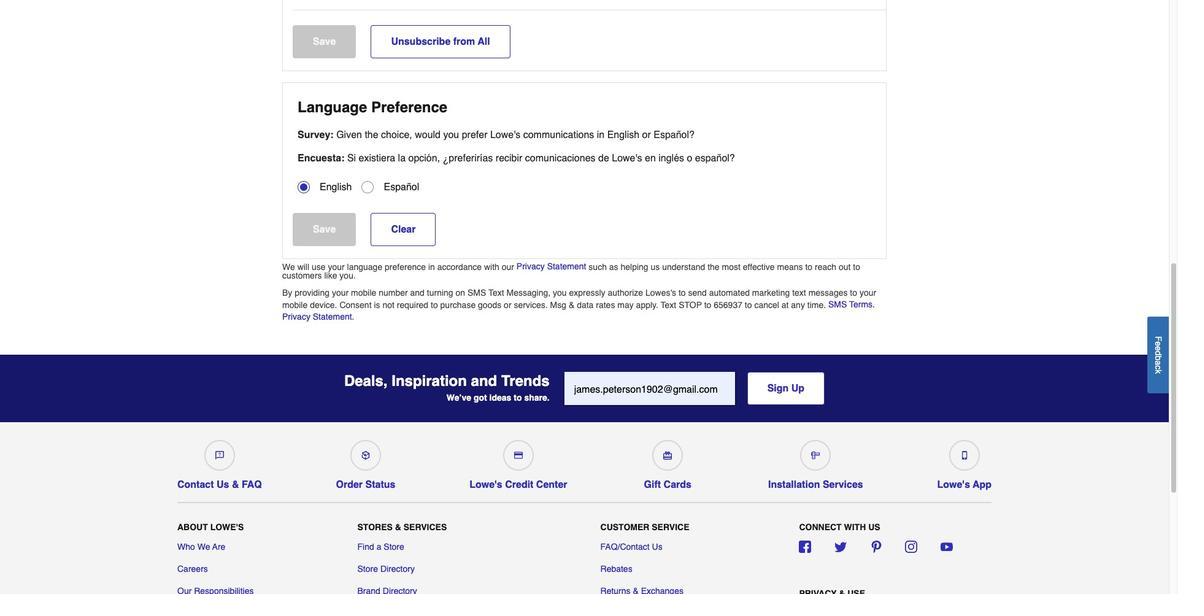 Task type: vqa. For each thing, say whether or not it's contained in the screenshot.
choice,
yes



Task type: locate. For each thing, give the bounding box(es) containing it.
0 vertical spatial store
[[384, 542, 404, 552]]

sms down messages at the right of page
[[828, 299, 847, 309]]

2 vertical spatial &
[[395, 522, 401, 532]]

save
[[313, 36, 336, 47], [313, 224, 336, 235]]

services up find a store at the left bottom
[[404, 522, 447, 532]]

c
[[1154, 365, 1164, 369]]

2 horizontal spatial &
[[569, 300, 575, 310]]

order
[[336, 479, 363, 490]]

instagram image
[[905, 541, 918, 553]]

0 vertical spatial and
[[410, 288, 425, 298]]

1 horizontal spatial we
[[282, 262, 295, 272]]

in up de
[[597, 129, 605, 141]]

all
[[478, 36, 490, 47]]

you up msg
[[553, 288, 567, 298]]

1 horizontal spatial privacy
[[517, 261, 545, 271]]

1 vertical spatial english
[[320, 182, 352, 193]]

installation services
[[768, 479, 863, 490]]

the inside such as helping us understand the most effective means to reach out to customers like you.
[[708, 262, 720, 272]]

0 horizontal spatial or
[[504, 300, 512, 310]]

english down encuesta:
[[320, 182, 352, 193]]

a right find
[[377, 542, 381, 552]]

0 vertical spatial you
[[443, 129, 459, 141]]

prefer
[[462, 129, 488, 141]]

apply.
[[636, 300, 658, 310]]

faq/contact
[[600, 542, 650, 552]]

communications
[[523, 129, 594, 141]]

& right stores at the bottom left
[[395, 522, 401, 532]]

2 e from the top
[[1154, 346, 1164, 351]]

to right ideas
[[514, 393, 522, 403]]

directory
[[380, 564, 415, 574]]

us right contact
[[217, 479, 229, 490]]

0 horizontal spatial us
[[217, 479, 229, 490]]

statement.
[[313, 312, 354, 322]]

inglés
[[659, 153, 684, 164]]

0 vertical spatial we
[[282, 262, 295, 272]]

gift cards link
[[641, 435, 694, 490]]

language preference
[[298, 99, 447, 116]]

services inside "link"
[[823, 479, 863, 490]]

statement
[[547, 261, 586, 271]]

1 horizontal spatial you
[[553, 288, 567, 298]]

0 vertical spatial in
[[597, 129, 605, 141]]

got
[[474, 393, 487, 403]]

stores & services
[[357, 522, 447, 532]]

english
[[607, 129, 640, 141], [320, 182, 352, 193]]

español?
[[695, 153, 735, 164]]

us
[[868, 522, 880, 532]]

with
[[844, 522, 866, 532]]

save for clear
[[313, 224, 336, 235]]

1 vertical spatial privacy
[[282, 312, 310, 322]]

&
[[569, 300, 575, 310], [232, 479, 239, 490], [395, 522, 401, 532]]

sign up form
[[564, 372, 825, 406]]

connect with us
[[799, 522, 880, 532]]

and inside deals, inspiration and trends we've got ideas to share.
[[471, 373, 497, 390]]

2 save from the top
[[313, 224, 336, 235]]

gift
[[644, 479, 661, 490]]

faq
[[242, 479, 262, 490]]

1 vertical spatial and
[[471, 373, 497, 390]]

2 save button from the top
[[293, 213, 356, 246]]

1 vertical spatial the
[[708, 262, 720, 272]]

authorize
[[608, 288, 643, 298]]

helping
[[621, 262, 648, 272]]

1 vertical spatial we
[[197, 542, 210, 552]]

& left "faq"
[[232, 479, 239, 490]]

store
[[384, 542, 404, 552], [357, 564, 378, 574]]

your right use
[[328, 262, 345, 272]]

and
[[410, 288, 425, 298], [471, 373, 497, 390]]

recibir
[[496, 153, 522, 164]]

installation services link
[[768, 435, 863, 490]]

lowe's up recibir
[[490, 129, 521, 141]]

0 horizontal spatial english
[[320, 182, 352, 193]]

1 horizontal spatial and
[[471, 373, 497, 390]]

preference
[[371, 99, 447, 116]]

privacy right our
[[517, 261, 545, 271]]

rebates link
[[600, 563, 632, 575]]

1 vertical spatial save
[[313, 224, 336, 235]]

0 vertical spatial privacy
[[517, 261, 545, 271]]

0 horizontal spatial a
[[377, 542, 381, 552]]

sms inside sms terms. privacy statement.
[[828, 299, 847, 309]]

save for unsubscribe from all
[[313, 36, 336, 47]]

1 vertical spatial mobile
[[282, 300, 308, 310]]

1 save from the top
[[313, 36, 336, 47]]

0 vertical spatial us
[[217, 479, 229, 490]]

sms inside the 'by providing your mobile number and turning on sms text messaging, you expressly authorize lowes's to send automated marketing text messages to your mobile device. consent is not required to purchase goods or services. msg & data rates may apply. text stop to 656937 to cancel at any time.'
[[468, 288, 486, 298]]

0 vertical spatial save
[[313, 36, 336, 47]]

save button for clear
[[293, 213, 356, 246]]

in
[[597, 129, 605, 141], [428, 262, 435, 272]]

out
[[839, 262, 851, 272]]

language
[[347, 262, 382, 272]]

1 vertical spatial store
[[357, 564, 378, 574]]

survey: given the choice, would you prefer lowe's communications in english or español?
[[298, 129, 695, 141]]

sms right "on"
[[468, 288, 486, 298]]

lowe's left credit
[[470, 479, 502, 490]]

preference
[[385, 262, 426, 272]]

text down the lowes's
[[661, 300, 676, 310]]

option group
[[293, 176, 886, 198]]

text up goods
[[489, 288, 504, 298]]

656937
[[714, 300, 743, 310]]

0 vertical spatial a
[[1154, 360, 1164, 365]]

1 horizontal spatial the
[[708, 262, 720, 272]]

opción,
[[408, 153, 440, 164]]

1 horizontal spatial mobile
[[351, 288, 376, 298]]

lowe's left en
[[612, 153, 642, 164]]

mobile image
[[960, 451, 969, 460]]

f e e d b a c k button
[[1148, 316, 1169, 393]]

Email Address email field
[[564, 372, 735, 405]]

to inside deals, inspiration and trends we've got ideas to share.
[[514, 393, 522, 403]]

our
[[502, 262, 514, 272]]

option group containing english
[[293, 176, 886, 198]]

to down turning
[[431, 300, 438, 310]]

such as helping us understand the most effective means to reach out to customers like you.
[[282, 262, 863, 280]]

0 vertical spatial or
[[642, 129, 651, 141]]

consent
[[340, 300, 372, 310]]

sms terms. link
[[828, 298, 875, 311]]

1 horizontal spatial store
[[384, 542, 404, 552]]

e up d
[[1154, 341, 1164, 346]]

store down stores & services
[[384, 542, 404, 552]]

privacy inside sms terms. privacy statement.
[[282, 312, 310, 322]]

& right msg
[[569, 300, 575, 310]]

the left most
[[708, 262, 720, 272]]

0 horizontal spatial sms
[[468, 288, 486, 298]]

us for faq/contact
[[652, 542, 663, 552]]

we left will
[[282, 262, 295, 272]]

deals, inspiration and trends we've got ideas to share.
[[344, 373, 550, 403]]

0 horizontal spatial mobile
[[282, 300, 308, 310]]

1 vertical spatial a
[[377, 542, 381, 552]]

in inside we will use your language preference in accordance with our privacy statement
[[428, 262, 435, 272]]

a up k
[[1154, 360, 1164, 365]]

1 vertical spatial text
[[661, 300, 676, 310]]

english up de
[[607, 129, 640, 141]]

0 vertical spatial english
[[607, 129, 640, 141]]

español?
[[654, 129, 695, 141]]

services up connect with us
[[823, 479, 863, 490]]

goods
[[478, 300, 501, 310]]

0 horizontal spatial &
[[232, 479, 239, 490]]

us down customer service
[[652, 542, 663, 552]]

1 vertical spatial save button
[[293, 213, 356, 246]]

as
[[609, 262, 618, 272]]

0 horizontal spatial services
[[404, 522, 447, 532]]

the right given at left top
[[365, 129, 378, 141]]

mobile up consent
[[351, 288, 376, 298]]

to left cancel
[[745, 300, 752, 310]]

e up b
[[1154, 346, 1164, 351]]

0 horizontal spatial text
[[489, 288, 504, 298]]

who
[[177, 542, 195, 552]]

lowe's inside encuesta: si existiera la opción, ¿ preferirías recibir comunicaciones de lowe's en inglés o español?
[[612, 153, 642, 164]]

privacy statement link
[[517, 260, 586, 272]]

1 vertical spatial sms
[[828, 299, 847, 309]]

careers
[[177, 564, 208, 574]]

in right preference
[[428, 262, 435, 272]]

to
[[805, 262, 813, 272], [853, 262, 860, 272], [679, 288, 686, 298], [850, 288, 857, 298], [431, 300, 438, 310], [704, 300, 711, 310], [745, 300, 752, 310], [514, 393, 522, 403]]

credit card image
[[514, 451, 523, 460]]

and up required
[[410, 288, 425, 298]]

1 horizontal spatial services
[[823, 479, 863, 490]]

or up en
[[642, 129, 651, 141]]

we left are
[[197, 542, 210, 552]]

rebates
[[600, 564, 632, 574]]

1 vertical spatial you
[[553, 288, 567, 298]]

such
[[589, 262, 607, 272]]

1 horizontal spatial sms
[[828, 299, 847, 309]]

lowe's left "app"
[[937, 479, 970, 490]]

marketing
[[752, 288, 790, 298]]

1 save button from the top
[[293, 25, 356, 58]]

1 horizontal spatial a
[[1154, 360, 1164, 365]]

we inside we will use your language preference in accordance with our privacy statement
[[282, 262, 295, 272]]

gift card image
[[664, 451, 672, 460]]

careers link
[[177, 563, 208, 575]]

mobile
[[351, 288, 376, 298], [282, 300, 308, 310]]

0 horizontal spatial privacy
[[282, 312, 310, 322]]

sign
[[767, 383, 789, 394]]

1 vertical spatial us
[[652, 542, 663, 552]]

stores
[[357, 522, 393, 532]]

rates
[[596, 300, 615, 310]]

save button
[[293, 25, 356, 58], [293, 213, 356, 246]]

1 e from the top
[[1154, 341, 1164, 346]]

you
[[443, 129, 459, 141], [553, 288, 567, 298]]

0 vertical spatial save button
[[293, 25, 356, 58]]

store down find
[[357, 564, 378, 574]]

or right goods
[[504, 300, 512, 310]]

privacy statement. link
[[282, 311, 354, 323]]

0 horizontal spatial we
[[197, 542, 210, 552]]

your down you.
[[332, 288, 349, 298]]

store directory link
[[357, 563, 415, 575]]

unsubscribe
[[391, 36, 451, 47]]

0 vertical spatial &
[[569, 300, 575, 310]]

privacy down by
[[282, 312, 310, 322]]

sms
[[468, 288, 486, 298], [828, 299, 847, 309]]

is
[[374, 300, 380, 310]]

customer
[[600, 522, 649, 532]]

mobile down by
[[282, 300, 308, 310]]

f e e d b a c k
[[1154, 336, 1164, 374]]

1 vertical spatial in
[[428, 262, 435, 272]]

1 horizontal spatial us
[[652, 542, 663, 552]]

text
[[792, 288, 806, 298]]

0 vertical spatial sms
[[468, 288, 486, 298]]

comunicaciones
[[525, 153, 596, 164]]

to down send on the right of the page
[[704, 300, 711, 310]]

to left reach
[[805, 262, 813, 272]]

you left "prefer" at the top left
[[443, 129, 459, 141]]

0 horizontal spatial and
[[410, 288, 425, 298]]

0 vertical spatial services
[[823, 479, 863, 490]]

1 horizontal spatial in
[[597, 129, 605, 141]]

and up got
[[471, 373, 497, 390]]

0 horizontal spatial in
[[428, 262, 435, 272]]

contact us & faq link
[[177, 435, 262, 490]]

1 vertical spatial or
[[504, 300, 512, 310]]

0 vertical spatial the
[[365, 129, 378, 141]]



Task type: describe. For each thing, give the bounding box(es) containing it.
messages
[[809, 288, 848, 298]]

lowe's up are
[[210, 522, 244, 532]]

app
[[973, 479, 992, 490]]

about
[[177, 522, 208, 532]]

preferirías
[[449, 153, 493, 164]]

would
[[415, 129, 441, 141]]

0 vertical spatial mobile
[[351, 288, 376, 298]]

you.
[[340, 271, 356, 280]]

customer care image
[[215, 451, 224, 460]]

contact us & faq
[[177, 479, 262, 490]]

purchase
[[440, 300, 476, 310]]

given
[[336, 129, 362, 141]]

cancel
[[754, 300, 779, 310]]

number
[[379, 288, 408, 298]]

understand
[[662, 262, 705, 272]]

& inside the 'by providing your mobile number and turning on sms text messaging, you expressly authorize lowes's to send automated marketing text messages to your mobile device. consent is not required to purchase goods or services. msg & data rates may apply. text stop to 656937 to cancel at any time.'
[[569, 300, 575, 310]]

connect
[[799, 522, 842, 532]]

inspiration
[[392, 373, 467, 390]]

sign up button
[[747, 372, 825, 405]]

data
[[577, 300, 594, 310]]

ideas
[[489, 393, 511, 403]]

to up sms terms. 'link'
[[850, 288, 857, 298]]

la
[[398, 153, 406, 164]]

not
[[383, 300, 395, 310]]

twitter image
[[835, 541, 847, 553]]

services.
[[514, 300, 548, 310]]

means
[[777, 262, 803, 272]]

0 horizontal spatial the
[[365, 129, 378, 141]]

service
[[652, 522, 689, 532]]

unsubscribe from all
[[391, 36, 490, 47]]

automated
[[709, 288, 750, 298]]

customers
[[282, 271, 322, 280]]

center
[[536, 479, 567, 490]]

to up stop
[[679, 288, 686, 298]]

send
[[688, 288, 707, 298]]

1 horizontal spatial or
[[642, 129, 651, 141]]

faq/contact us
[[600, 542, 663, 552]]

encuesta:
[[298, 153, 345, 164]]

turning
[[427, 288, 453, 298]]

stop
[[679, 300, 702, 310]]

facebook image
[[799, 541, 812, 553]]

sign up
[[767, 383, 805, 394]]

to right out
[[853, 262, 860, 272]]

with
[[484, 262, 499, 272]]

deals,
[[344, 373, 388, 390]]

1 vertical spatial services
[[404, 522, 447, 532]]

k
[[1154, 369, 1164, 374]]

are
[[212, 542, 225, 552]]

device.
[[310, 300, 337, 310]]

by
[[282, 288, 292, 298]]

your inside we will use your language preference in accordance with our privacy statement
[[328, 262, 345, 272]]

trends
[[501, 373, 550, 390]]

effective
[[743, 262, 775, 272]]

dimensions image
[[811, 451, 820, 460]]

1 vertical spatial &
[[232, 479, 239, 490]]

lowes's
[[646, 288, 676, 298]]

pinterest image
[[870, 541, 882, 553]]

at
[[782, 300, 789, 310]]

status
[[365, 479, 395, 490]]

1 horizontal spatial text
[[661, 300, 676, 310]]

up
[[791, 383, 805, 394]]

you inside the 'by providing your mobile number and turning on sms text messaging, you expressly authorize lowes's to send automated marketing text messages to your mobile device. consent is not required to purchase goods or services. msg & data rates may apply. text stop to 656937 to cancel at any time.'
[[553, 288, 567, 298]]

0 horizontal spatial you
[[443, 129, 459, 141]]

we will use your language preference in accordance with our privacy statement
[[282, 261, 586, 272]]

installation
[[768, 479, 820, 490]]

find a store link
[[357, 541, 404, 553]]

privacy inside we will use your language preference in accordance with our privacy statement
[[517, 261, 545, 271]]

cards
[[664, 479, 692, 490]]

and inside the 'by providing your mobile number and turning on sms text messaging, you expressly authorize lowes's to send automated marketing text messages to your mobile device. consent is not required to purchase goods or services. msg & data rates may apply. text stop to 656937 to cancel at any time.'
[[410, 288, 425, 298]]

0 horizontal spatial store
[[357, 564, 378, 574]]

1 horizontal spatial english
[[607, 129, 640, 141]]

choice,
[[381, 129, 412, 141]]

language
[[298, 99, 367, 116]]

us for contact
[[217, 479, 229, 490]]

from
[[453, 36, 475, 47]]

who we are
[[177, 542, 225, 552]]

1 horizontal spatial &
[[395, 522, 401, 532]]

time.
[[807, 300, 826, 310]]

0 vertical spatial text
[[489, 288, 504, 298]]

providing
[[295, 288, 330, 298]]

customer service
[[600, 522, 689, 532]]

pickup image
[[361, 451, 370, 460]]

faq/contact us link
[[600, 541, 663, 553]]

sms terms. privacy statement.
[[282, 299, 875, 322]]

b
[[1154, 355, 1164, 360]]

existiera
[[359, 153, 395, 164]]

a inside button
[[1154, 360, 1164, 365]]

us
[[651, 262, 660, 272]]

en
[[645, 153, 656, 164]]

or inside the 'by providing your mobile number and turning on sms text messaging, you expressly authorize lowes's to send automated marketing text messages to your mobile device. consent is not required to purchase goods or services. msg & data rates may apply. text stop to 656937 to cancel at any time.'
[[504, 300, 512, 310]]

gift cards
[[644, 479, 692, 490]]

de
[[598, 153, 609, 164]]

d
[[1154, 351, 1164, 355]]

expressly
[[569, 288, 605, 298]]

find a store
[[357, 542, 404, 552]]

most
[[722, 262, 741, 272]]

may
[[618, 300, 634, 310]]

save button for unsubscribe from all
[[293, 25, 356, 58]]

we inside 'link'
[[197, 542, 210, 552]]

store directory
[[357, 564, 415, 574]]

your up the terms. on the bottom right of the page
[[860, 288, 876, 298]]

terms.
[[849, 299, 875, 309]]

clear button
[[371, 213, 436, 246]]

si
[[347, 153, 356, 164]]

order status link
[[336, 435, 395, 490]]

youtube image
[[941, 541, 953, 553]]



